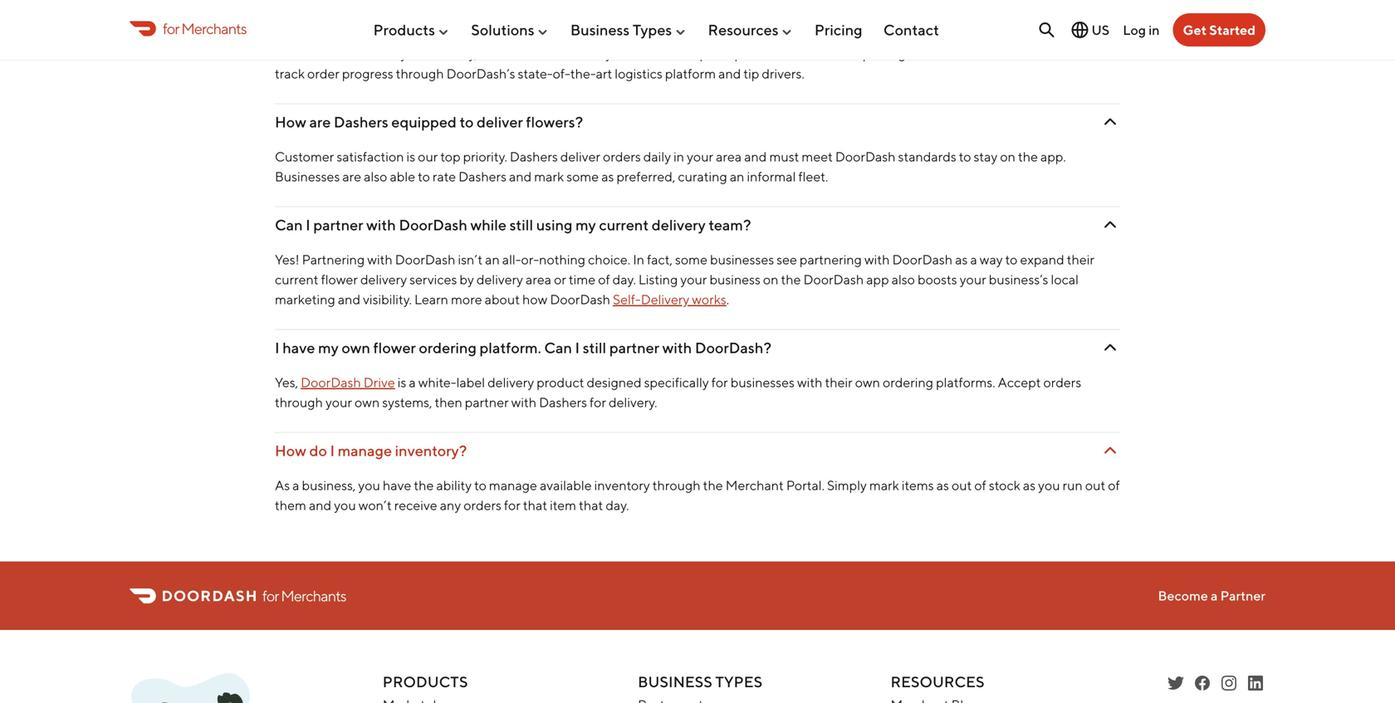 Task type: vqa. For each thing, say whether or not it's contained in the screenshot.
help in partner with doordash to help drive growth and take your business to the next level.
no



Task type: locate. For each thing, give the bounding box(es) containing it.
a inside the as a business, you have the ability to manage available inventory through the merchant portal. simply mark items as out of stock as you run out of them and you won't receive any orders for that item that day.
[[293, 478, 299, 494]]

inventory
[[595, 478, 650, 494]]

as
[[275, 478, 290, 494]]

meet
[[802, 149, 833, 165]]

1 horizontal spatial business
[[638, 673, 713, 691]]

0 vertical spatial day.
[[613, 272, 636, 288]]

0 horizontal spatial area
[[526, 272, 552, 288]]

2 vertical spatial through
[[653, 478, 701, 494]]

business types link
[[571, 14, 687, 45]]

2 that from the left
[[579, 498, 603, 514]]

become a partner
[[1159, 588, 1266, 604]]

1 how from the top
[[275, 10, 306, 28]]

1 horizontal spatial item
[[763, 46, 789, 62]]

1 vertical spatial have
[[383, 478, 412, 494]]

deliver inside customer satisfaction is our top priority. dashers deliver orders daily in your area and must meet doordash standards to stay on the app. businesses are also able to rate dashers and mark some as preferred, curating an informal fleet.
[[561, 149, 601, 165]]

also inside yes! partnering with doordash isn't an all-or-nothing choice. in fact, some businesses see partnering with doordash as a way to expand their current flower delivery services by delivery area or time of day. listing your business on the doordash app also boosts your business's local marketing and visibility. learn more about how doordash
[[892, 272, 916, 288]]

0 vertical spatial business types
[[571, 21, 672, 39]]

1 vertical spatial own
[[856, 375, 881, 391]]

2 horizontal spatial through
[[653, 478, 701, 494]]

for inside once an order is ready for delivery, a dasher will arrive at your location to pick up an item before transporting it to the customer. customers can track order progress through doordash's state-of-the-art logistics platform and tip drivers.
[[410, 46, 426, 62]]

1 horizontal spatial still
[[583, 339, 607, 357]]

doordash?
[[695, 339, 772, 357]]

flower inside yes! partnering with doordash isn't an all-or-nothing choice. in fact, some businesses see partnering with doordash as a way to expand their current flower delivery services by delivery area or time of day. listing your business on the doordash app also boosts your business's local marketing and visibility. learn more about how doordash
[[321, 272, 358, 288]]

platform
[[665, 66, 716, 82]]

1 horizontal spatial also
[[892, 272, 916, 288]]

self-delivery works .
[[613, 292, 730, 308]]

0 vertical spatial on
[[1001, 149, 1016, 165]]

on
[[1001, 149, 1016, 165], [763, 272, 779, 288]]

transporting
[[833, 46, 907, 62]]

1 vertical spatial day.
[[606, 498, 629, 514]]

1 horizontal spatial in
[[1149, 22, 1160, 38]]

orders right accept
[[1044, 375, 1082, 391]]

1 horizontal spatial merchants
[[281, 587, 346, 605]]

can up product
[[544, 339, 572, 357]]

the left app.
[[1019, 149, 1038, 165]]

1 chevron down image from the top
[[1101, 9, 1121, 29]]

on inside customer satisfaction is our top priority. dashers deliver orders daily in your area and must meet doordash standards to stay on the app. businesses are also able to rate dashers and mark some as preferred, curating an informal fleet.
[[1001, 149, 1016, 165]]

the inside yes! partnering with doordash isn't an all-or-nothing choice. in fact, some businesses see partnering with doordash as a way to expand their current flower delivery services by delivery area or time of day. listing your business on the doordash app also boosts your business's local marketing and visibility. learn more about how doordash
[[781, 272, 801, 288]]

business types
[[571, 21, 672, 39], [638, 673, 763, 691]]

doordash up boosts
[[893, 252, 953, 268]]

1 vertical spatial chevron down image
[[1101, 441, 1121, 461]]

2 vertical spatial partner
[[465, 395, 509, 411]]

1 out from the left
[[952, 478, 972, 494]]

linkedin image
[[1246, 674, 1266, 694]]

the-
[[571, 66, 596, 82]]

the inside once an order is ready for delivery, a dasher will arrive at your location to pick up an item before transporting it to the customer. customers can track order progress through doordash's state-of-the-art logistics platform and tip drivers.
[[934, 46, 954, 62]]

with
[[419, 10, 449, 28], [367, 216, 396, 234], [367, 252, 393, 268], [865, 252, 890, 268], [663, 339, 692, 357], [798, 375, 823, 391], [511, 395, 537, 411]]

dashers down priority.
[[459, 169, 507, 185]]

dashers inside is a white-label delivery product designed specifically for businesses with their own ordering platforms. accept orders through your own systems, then partner with dashers for delivery.
[[539, 395, 587, 411]]

dashers down product
[[539, 395, 587, 411]]

0 vertical spatial current
[[599, 216, 649, 234]]

0 vertical spatial mark
[[534, 169, 564, 185]]

a inside is a white-label delivery product designed specifically for businesses with their own ordering platforms. accept orders through your own systems, then partner with dashers for delivery.
[[409, 375, 416, 391]]

0 vertical spatial item
[[763, 46, 789, 62]]

have up receive
[[383, 478, 412, 494]]

are up customer
[[309, 113, 331, 131]]

0 horizontal spatial resources
[[708, 21, 779, 39]]

some right fact,
[[675, 252, 708, 268]]

1 horizontal spatial through
[[396, 66, 444, 82]]

chevron down image
[[1101, 338, 1121, 358], [1101, 441, 1121, 461]]

0 vertical spatial for merchants
[[163, 19, 247, 37]]

mark inside customer satisfaction is our top priority. dashers deliver orders daily in your area and must meet doordash standards to stay on the app. businesses are also able to rate dashers and mark some as preferred, curating an informal fleet.
[[534, 169, 564, 185]]

1 that from the left
[[523, 498, 548, 514]]

partner inside is a white-label delivery product designed specifically for businesses with their own ordering platforms. accept orders through your own systems, then partner with dashers for delivery.
[[465, 395, 509, 411]]

1 vertical spatial how
[[275, 113, 306, 131]]

an left "informal"
[[730, 169, 745, 185]]

also down "satisfaction"
[[364, 169, 388, 185]]

also right app
[[892, 272, 916, 288]]

is up systems,
[[398, 375, 407, 391]]

dasher
[[489, 46, 532, 62]]

dashers up "satisfaction"
[[334, 113, 389, 131]]

how up once at the top
[[275, 10, 306, 28]]

0 vertical spatial some
[[567, 169, 599, 185]]

business's
[[989, 272, 1049, 288]]

day. down 'inventory'
[[606, 498, 629, 514]]

0 vertical spatial in
[[1149, 22, 1160, 38]]

and inside yes! partnering with doordash isn't an all-or-nothing choice. in fact, some businesses see partnering with doordash as a way to expand their current flower delivery services by delivery area or time of day. listing your business on the doordash app also boosts your business's local marketing and visibility. learn more about how doordash
[[338, 292, 361, 308]]

day. inside yes! partnering with doordash isn't an all-or-nothing choice. in fact, some businesses see partnering with doordash as a way to expand their current flower delivery services by delivery area or time of day. listing your business on the doordash app also boosts your business's local marketing and visibility. learn more about how doordash
[[613, 272, 636, 288]]

and down business, on the left bottom of page
[[309, 498, 332, 514]]

a
[[480, 46, 487, 62], [971, 252, 978, 268], [409, 375, 416, 391], [293, 478, 299, 494], [1211, 588, 1218, 604]]

chevron down image for i have my own flower ordering platform. can i still partner with doordash?
[[1101, 338, 1121, 358]]

mark inside the as a business, you have the ability to manage available inventory through the merchant portal. simply mark items as out of stock as you run out of them and you won't receive any orders for that item that day.
[[870, 478, 900, 494]]

current up the choice. at the top of page
[[599, 216, 649, 234]]

art
[[596, 66, 613, 82]]

1 vertical spatial manage
[[489, 478, 537, 494]]

then
[[435, 395, 463, 411]]

0 horizontal spatial current
[[275, 272, 319, 288]]

order
[[328, 46, 360, 62], [307, 66, 340, 82]]

you left run
[[1039, 478, 1061, 494]]

is inside once an order is ready for delivery, a dasher will arrive at your location to pick up an item before transporting it to the customer. customers can track order progress through doordash's state-of-the-art logistics platform and tip drivers.
[[363, 46, 371, 62]]

ability
[[437, 478, 472, 494]]

and inside once an order is ready for delivery, a dasher will arrive at your location to pick up an item before transporting it to the customer. customers can track order progress through doordash's state-of-the-art logistics platform and tip drivers.
[[719, 66, 741, 82]]

ordering up white-
[[419, 339, 477, 357]]

orders
[[603, 149, 641, 165], [1044, 375, 1082, 391], [464, 498, 502, 514]]

delivery up fact,
[[652, 216, 706, 234]]

a left way
[[971, 252, 978, 268]]

partnering up ready
[[345, 10, 416, 28]]

mark left "items"
[[870, 478, 900, 494]]

doordash for merchants image
[[130, 674, 273, 704]]

0 horizontal spatial that
[[523, 498, 548, 514]]

visibility.
[[363, 292, 412, 308]]

listing
[[639, 272, 678, 288]]

for merchants
[[163, 19, 247, 37], [263, 587, 346, 605]]

through down ready
[[396, 66, 444, 82]]

0 horizontal spatial still
[[510, 216, 533, 234]]

for inside the as a business, you have the ability to manage available inventory through the merchant portal. simply mark items as out of stock as you run out of them and you won't receive any orders for that item that day.
[[504, 498, 521, 514]]

1 vertical spatial deliver
[[561, 149, 601, 165]]

how for how does partnering with dashers work?
[[275, 10, 306, 28]]

1 horizontal spatial you
[[358, 478, 380, 494]]

still up designed
[[583, 339, 607, 357]]

manage right 'do' at the bottom left of page
[[338, 442, 392, 460]]

started
[[1210, 22, 1256, 38]]

the right 'it'
[[934, 46, 954, 62]]

their inside yes! partnering with doordash isn't an all-or-nothing choice. in fact, some businesses see partnering with doordash as a way to expand their current flower delivery services by delivery area or time of day. listing your business on the doordash app also boosts your business's local marketing and visibility. learn more about how doordash
[[1067, 252, 1095, 268]]

the down see
[[781, 272, 801, 288]]

0 vertical spatial is
[[363, 46, 371, 62]]

to up platform
[[685, 46, 698, 62]]

your up 'curating'
[[687, 149, 714, 165]]

marketing
[[275, 292, 335, 308]]

some inside yes! partnering with doordash isn't an all-or-nothing choice. in fact, some businesses see partnering with doordash as a way to expand their current flower delivery services by delivery area or time of day. listing your business on the doordash app also boosts your business's local marketing and visibility. learn more about how doordash
[[675, 252, 708, 268]]

a for as a business, you have the ability to manage available inventory through the merchant portal. simply mark items as out of stock as you run out of them and you won't receive any orders for that item that day.
[[293, 478, 299, 494]]

flower down partnering
[[321, 272, 358, 288]]

to up the top
[[460, 113, 474, 131]]

area up 'curating'
[[716, 149, 742, 165]]

my right 'using'
[[576, 216, 596, 234]]

businesses inside is a white-label delivery product designed specifically for businesses with their own ordering platforms. accept orders through your own systems, then partner with dashers for delivery.
[[731, 375, 795, 391]]

0 horizontal spatial of
[[598, 272, 610, 288]]

manage
[[338, 442, 392, 460], [489, 478, 537, 494]]

progress
[[342, 66, 394, 82]]

1 vertical spatial merchants
[[281, 587, 346, 605]]

out right run
[[1086, 478, 1106, 494]]

mark up 'using'
[[534, 169, 564, 185]]

1 vertical spatial can
[[544, 339, 572, 357]]

1 horizontal spatial on
[[1001, 149, 1016, 165]]

out left stock
[[952, 478, 972, 494]]

1 vertical spatial businesses
[[731, 375, 795, 391]]

1 vertical spatial area
[[526, 272, 552, 288]]

in right daily
[[674, 149, 685, 165]]

yes!
[[275, 252, 300, 268]]

orders inside is a white-label delivery product designed specifically for businesses with their own ordering platforms. accept orders through your own systems, then partner with dashers for delivery.
[[1044, 375, 1082, 391]]

logistics
[[615, 66, 663, 82]]

0 horizontal spatial merchants
[[181, 19, 247, 37]]

a left partner
[[1211, 588, 1218, 604]]

in right the log
[[1149, 22, 1160, 38]]

0 vertical spatial business
[[571, 21, 630, 39]]

0 vertical spatial partner
[[314, 216, 364, 234]]

is inside customer satisfaction is our top priority. dashers deliver orders daily in your area and must meet doordash standards to stay on the app. businesses are also able to rate dashers and mark some as preferred, curating an informal fleet.
[[407, 149, 416, 165]]

partnering inside yes! partnering with doordash isn't an all-or-nothing choice. in fact, some businesses see partnering with doordash as a way to expand their current flower delivery services by delivery area or time of day. listing your business on the doordash app also boosts your business's local marketing and visibility. learn more about how doordash
[[800, 252, 862, 268]]

2 vertical spatial own
[[355, 395, 380, 411]]

an right up
[[745, 46, 760, 62]]

portal.
[[787, 478, 825, 494]]

the up receive
[[414, 478, 434, 494]]

local
[[1051, 272, 1079, 288]]

how up customer
[[275, 113, 306, 131]]

fact,
[[647, 252, 673, 268]]

their
[[1067, 252, 1095, 268], [825, 375, 853, 391]]

can up yes!
[[275, 216, 303, 234]]

of down the choice. at the top of page
[[598, 272, 610, 288]]

i right 'do' at the bottom left of page
[[330, 442, 335, 460]]

area up the how
[[526, 272, 552, 288]]

a for become a partner
[[1211, 588, 1218, 604]]

will
[[534, 46, 553, 62]]

see
[[777, 252, 797, 268]]

0 horizontal spatial for merchants
[[163, 19, 247, 37]]

orders right any
[[464, 498, 502, 514]]

by
[[460, 272, 474, 288]]

current
[[599, 216, 649, 234], [275, 272, 319, 288]]

able
[[390, 169, 416, 185]]

1 horizontal spatial mark
[[870, 478, 900, 494]]

0 horizontal spatial also
[[364, 169, 388, 185]]

0 horizontal spatial can
[[275, 216, 303, 234]]

through right 'inventory'
[[653, 478, 701, 494]]

1 horizontal spatial that
[[579, 498, 603, 514]]

a inside yes! partnering with doordash isn't an all-or-nothing choice. in fact, some businesses see partnering with doordash as a way to expand their current flower delivery services by delivery area or time of day. listing your business on the doordash app also boosts your business's local marketing and visibility. learn more about how doordash
[[971, 252, 978, 268]]

must
[[770, 149, 800, 165]]

0 vertical spatial through
[[396, 66, 444, 82]]

orders up 'preferred,'
[[603, 149, 641, 165]]

1 vertical spatial item
[[550, 498, 577, 514]]

1 vertical spatial orders
[[1044, 375, 1082, 391]]

doordash right meet
[[836, 149, 896, 165]]

is up progress
[[363, 46, 371, 62]]

0 vertical spatial area
[[716, 149, 742, 165]]

day. inside the as a business, you have the ability to manage available inventory through the merchant portal. simply mark items as out of stock as you run out of them and you won't receive any orders for that item that day.
[[606, 498, 629, 514]]

instagram image
[[1220, 674, 1240, 694]]

1 horizontal spatial out
[[1086, 478, 1106, 494]]

0 vertical spatial manage
[[338, 442, 392, 460]]

0 horizontal spatial partner
[[314, 216, 364, 234]]

are down "satisfaction"
[[343, 169, 361, 185]]

the
[[934, 46, 954, 62], [1019, 149, 1038, 165], [781, 272, 801, 288], [414, 478, 434, 494], [703, 478, 723, 494]]

chevron down image for flowers?
[[1101, 112, 1121, 132]]

1 vertical spatial through
[[275, 395, 323, 411]]

i up partnering
[[306, 216, 311, 234]]

twitter link
[[1166, 674, 1186, 694]]

your right at
[[606, 46, 632, 62]]

deliver down 'flowers?' in the left of the page
[[561, 149, 601, 165]]

or
[[554, 272, 567, 288]]

own
[[342, 339, 370, 357], [856, 375, 881, 391], [355, 395, 380, 411]]

delivery.
[[609, 395, 658, 411]]

their inside is a white-label delivery product designed specifically for businesses with their own ordering platforms. accept orders through your own systems, then partner with dashers for delivery.
[[825, 375, 853, 391]]

doordash right yes,
[[301, 375, 361, 391]]

1 vertical spatial types
[[716, 673, 763, 691]]

current up marketing
[[275, 272, 319, 288]]

ordering left platforms.
[[883, 375, 934, 391]]

resources link
[[708, 14, 794, 45]]

1 vertical spatial partner
[[610, 339, 660, 357]]

an inside customer satisfaction is our top priority. dashers deliver orders daily in your area and must meet doordash standards to stay on the app. businesses are also able to rate dashers and mark some as preferred, curating an informal fleet.
[[730, 169, 745, 185]]

1 vertical spatial current
[[275, 272, 319, 288]]

1 vertical spatial flower
[[373, 339, 416, 357]]

item up drivers.
[[763, 46, 789, 62]]

inventory?
[[395, 442, 467, 460]]

1 horizontal spatial partner
[[465, 395, 509, 411]]

0 horizontal spatial have
[[283, 339, 315, 357]]

day. up self-
[[613, 272, 636, 288]]

0 vertical spatial flower
[[321, 272, 358, 288]]

doordash inside customer satisfaction is our top priority. dashers deliver orders daily in your area and must meet doordash standards to stay on the app. businesses are also able to rate dashers and mark some as preferred, curating an informal fleet.
[[836, 149, 896, 165]]

also inside customer satisfaction is our top priority. dashers deliver orders daily in your area and must meet doordash standards to stay on the app. businesses are also able to rate dashers and mark some as preferred, curating an informal fleet.
[[364, 169, 388, 185]]

systems,
[[382, 395, 432, 411]]

a for is a white-label delivery product designed specifically for businesses with their own ordering platforms. accept orders through your own systems, then partner with dashers for delivery.
[[409, 375, 416, 391]]

business inside business types link
[[571, 21, 630, 39]]

team?
[[709, 216, 751, 234]]

0 horizontal spatial some
[[567, 169, 599, 185]]

2 chevron down image from the top
[[1101, 441, 1121, 461]]

2 chevron down image from the top
[[1101, 112, 1121, 132]]

get started button
[[1174, 13, 1266, 47]]

doordash down rate
[[399, 216, 468, 234]]

businesses down doordash?
[[731, 375, 795, 391]]

any
[[440, 498, 461, 514]]

facebook link
[[1193, 674, 1213, 694]]

an left all-
[[485, 252, 500, 268]]

1 horizontal spatial their
[[1067, 252, 1095, 268]]

have inside the as a business, you have the ability to manage available inventory through the merchant portal. simply mark items as out of stock as you run out of them and you won't receive any orders for that item that day.
[[383, 478, 412, 494]]

0 horizontal spatial flower
[[321, 272, 358, 288]]

through inside the as a business, you have the ability to manage available inventory through the merchant portal. simply mark items as out of stock as you run out of them and you won't receive any orders for that item that day.
[[653, 478, 701, 494]]

on right stay
[[1001, 149, 1016, 165]]

delivery down platform.
[[488, 375, 534, 391]]

mark
[[534, 169, 564, 185], [870, 478, 900, 494]]

how do i manage inventory?
[[275, 442, 467, 460]]

as inside yes! partnering with doordash isn't an all-or-nothing choice. in fact, some businesses see partnering with doordash as a way to expand their current flower delivery services by delivery area or time of day. listing your business on the doordash app also boosts your business's local marketing and visibility. learn more about how doordash
[[956, 252, 968, 268]]

1 vertical spatial mark
[[870, 478, 900, 494]]

instagram link
[[1220, 674, 1240, 694]]

deliver up priority.
[[477, 113, 523, 131]]

doordash
[[836, 149, 896, 165], [399, 216, 468, 234], [395, 252, 456, 268], [893, 252, 953, 268], [804, 272, 864, 288], [550, 292, 611, 308], [301, 375, 361, 391]]

businesses up business
[[710, 252, 774, 268]]

1 vertical spatial in
[[674, 149, 685, 165]]

1 vertical spatial ordering
[[883, 375, 934, 391]]

item
[[763, 46, 789, 62], [550, 498, 577, 514]]

doordash down the time
[[550, 292, 611, 308]]

0 vertical spatial merchants
[[181, 19, 247, 37]]

app.
[[1041, 149, 1067, 165]]

i have my own flower ordering platform. can i still partner with doordash?
[[275, 339, 772, 357]]

partnering right see
[[800, 252, 862, 268]]

as a business, you have the ability to manage available inventory through the merchant portal. simply mark items as out of stock as you run out of them and you won't receive any orders for that item that day.
[[275, 478, 1120, 514]]

3 chevron down image from the top
[[1101, 215, 1121, 235]]

of left stock
[[975, 478, 987, 494]]

doordash left app
[[804, 272, 864, 288]]

through down yes,
[[275, 395, 323, 411]]

a up systems,
[[409, 375, 416, 391]]

is
[[363, 46, 371, 62], [407, 149, 416, 165], [398, 375, 407, 391]]

the inside customer satisfaction is our top priority. dashers deliver orders daily in your area and must meet doordash standards to stay on the app. businesses are also able to rate dashers and mark some as preferred, curating an informal fleet.
[[1019, 149, 1038, 165]]

top
[[441, 149, 461, 165]]

of right run
[[1109, 478, 1120, 494]]

2 how from the top
[[275, 113, 306, 131]]

product
[[537, 375, 584, 391]]

have
[[283, 339, 315, 357], [383, 478, 412, 494]]

how are dashers equipped to deliver flowers?
[[275, 113, 583, 131]]

a up the doordash's
[[480, 46, 487, 62]]

1 horizontal spatial can
[[544, 339, 572, 357]]

1 horizontal spatial orders
[[603, 149, 641, 165]]

1 vertical spatial are
[[343, 169, 361, 185]]

as left way
[[956, 252, 968, 268]]

0 vertical spatial orders
[[603, 149, 641, 165]]

for merchants link
[[130, 17, 247, 40]]

become a partner link
[[1159, 588, 1266, 604]]

0 vertical spatial chevron down image
[[1101, 9, 1121, 29]]

partner down label
[[465, 395, 509, 411]]

2 out from the left
[[1086, 478, 1106, 494]]

flower up drive
[[373, 339, 416, 357]]

order right track
[[307, 66, 340, 82]]

through inside once an order is ready for delivery, a dasher will arrive at your location to pick up an item before transporting it to the customer. customers can track order progress through doordash's state-of-the-art logistics platform and tip drivers.
[[396, 66, 444, 82]]

0 horizontal spatial deliver
[[477, 113, 523, 131]]

app
[[867, 272, 889, 288]]

of-
[[553, 66, 571, 82]]

2 vertical spatial is
[[398, 375, 407, 391]]

0 horizontal spatial item
[[550, 498, 577, 514]]

0 horizontal spatial on
[[763, 272, 779, 288]]

1 horizontal spatial have
[[383, 478, 412, 494]]

yes,
[[275, 375, 298, 391]]

partnering
[[302, 252, 365, 268]]

1 horizontal spatial deliver
[[561, 149, 601, 165]]

and up "informal"
[[745, 149, 767, 165]]

to inside yes! partnering with doordash isn't an all-or-nothing choice. in fact, some businesses see partnering with doordash as a way to expand their current flower delivery services by delivery area or time of day. listing your business on the doordash app also boosts your business's local marketing and visibility. learn more about how doordash
[[1006, 252, 1018, 268]]

how does partnering with dashers work?
[[275, 10, 551, 28]]

0 horizontal spatial mark
[[534, 169, 564, 185]]

us
[[1092, 22, 1110, 38]]

in inside customer satisfaction is our top priority. dashers deliver orders daily in your area and must meet doordash standards to stay on the app. businesses are also able to rate dashers and mark some as preferred, curating an informal fleet.
[[674, 149, 685, 165]]

for merchants inside for merchants link
[[163, 19, 247, 37]]

business types inside business types link
[[571, 21, 672, 39]]

of
[[598, 272, 610, 288], [975, 478, 987, 494], [1109, 478, 1120, 494]]

your down yes, doordash drive at the bottom left of the page
[[326, 395, 352, 411]]

1 chevron down image from the top
[[1101, 338, 1121, 358]]

0 vertical spatial chevron down image
[[1101, 338, 1121, 358]]

1 vertical spatial resources
[[891, 673, 985, 691]]

order up progress
[[328, 46, 360, 62]]

on inside yes! partnering with doordash isn't an all-or-nothing choice. in fact, some businesses see partnering with doordash as a way to expand their current flower delivery services by delivery area or time of day. listing your business on the doordash app also boosts your business's local marketing and visibility. learn more about how doordash
[[763, 272, 779, 288]]

item down available
[[550, 498, 577, 514]]

manage left available
[[489, 478, 537, 494]]

more
[[451, 292, 482, 308]]

1 vertical spatial order
[[307, 66, 340, 82]]

0 horizontal spatial business
[[571, 21, 630, 39]]

is a white-label delivery product designed specifically for businesses with their own ordering platforms. accept orders through your own systems, then partner with dashers for delivery.
[[275, 375, 1082, 411]]

partner up partnering
[[314, 216, 364, 234]]

3 how from the top
[[275, 442, 306, 460]]

self-
[[613, 292, 641, 308]]

to down our
[[418, 169, 430, 185]]

and left visibility.
[[338, 292, 361, 308]]

as left 'preferred,'
[[602, 169, 614, 185]]

customers
[[1017, 46, 1082, 62]]

to right way
[[1006, 252, 1018, 268]]

a inside once an order is ready for delivery, a dasher will arrive at your location to pick up an item before transporting it to the customer. customers can track order progress through doordash's state-of-the-art logistics platform and tip drivers.
[[480, 46, 487, 62]]

0 vertical spatial resources
[[708, 21, 779, 39]]

you
[[358, 478, 380, 494], [1039, 478, 1061, 494], [334, 498, 356, 514]]

types
[[633, 21, 672, 39], [716, 673, 763, 691]]

chevron down image
[[1101, 9, 1121, 29], [1101, 112, 1121, 132], [1101, 215, 1121, 235]]



Task type: describe. For each thing, give the bounding box(es) containing it.
choice.
[[588, 252, 631, 268]]

standards
[[899, 149, 957, 165]]

an right once at the top
[[311, 46, 325, 62]]

way
[[980, 252, 1003, 268]]

as inside customer satisfaction is our top priority. dashers deliver orders daily in your area and must meet doordash standards to stay on the app. businesses are also able to rate dashers and mark some as preferred, curating an informal fleet.
[[602, 169, 614, 185]]

0 horizontal spatial manage
[[338, 442, 392, 460]]

arrive
[[556, 46, 589, 62]]

0 vertical spatial order
[[328, 46, 360, 62]]

products link
[[373, 14, 450, 45]]

once an order is ready for delivery, a dasher will arrive at your location to pick up an item before transporting it to the customer. customers can track order progress through doordash's state-of-the-art logistics platform and tip drivers.
[[275, 46, 1106, 82]]

1 horizontal spatial types
[[716, 673, 763, 691]]

drive
[[364, 375, 395, 391]]

log
[[1123, 22, 1147, 38]]

using
[[536, 216, 573, 234]]

delivery up about
[[477, 272, 523, 288]]

merchant
[[726, 478, 784, 494]]

1 vertical spatial my
[[318, 339, 339, 357]]

at
[[591, 46, 603, 62]]

resources inside 'link'
[[708, 21, 779, 39]]

ready
[[374, 46, 407, 62]]

dashers up delivery,
[[452, 10, 506, 28]]

stock
[[989, 478, 1021, 494]]

orders inside the as a business, you have the ability to manage available inventory through the merchant portal. simply mark items as out of stock as you run out of them and you won't receive any orders for that item that day.
[[464, 498, 502, 514]]

is inside is a white-label delivery product designed specifically for businesses with their own ordering platforms. accept orders through your own systems, then partner with dashers for delivery.
[[398, 375, 407, 391]]

item inside the as a business, you have the ability to manage available inventory through the merchant portal. simply mark items as out of stock as you run out of them and you won't receive any orders for that item that day.
[[550, 498, 577, 514]]

1 vertical spatial business types
[[638, 673, 763, 691]]

it
[[909, 46, 917, 62]]

and inside the as a business, you have the ability to manage available inventory through the merchant portal. simply mark items as out of stock as you run out of them and you won't receive any orders for that item that day.
[[309, 498, 332, 514]]

yes! partnering with doordash isn't an all-or-nothing choice. in fact, some businesses see partnering with doordash as a way to expand their current flower delivery services by delivery area or time of day. listing your business on the doordash app also boosts your business's local marketing and visibility. learn more about how doordash
[[275, 252, 1095, 308]]

log in link
[[1123, 22, 1160, 38]]

0 horizontal spatial you
[[334, 498, 356, 514]]

0 vertical spatial deliver
[[477, 113, 523, 131]]

up
[[727, 46, 743, 62]]

daily
[[644, 149, 671, 165]]

solutions link
[[471, 14, 550, 45]]

1 horizontal spatial of
[[975, 478, 987, 494]]

contact
[[884, 21, 940, 39]]

curating
[[678, 169, 728, 185]]

0 vertical spatial partnering
[[345, 10, 416, 28]]

2 horizontal spatial of
[[1109, 478, 1120, 494]]

facebook image
[[1193, 674, 1213, 694]]

0 vertical spatial types
[[633, 21, 672, 39]]

doordash up services
[[395, 252, 456, 268]]

customer
[[275, 149, 334, 165]]

ordering inside is a white-label delivery product designed specifically for businesses with their own ordering platforms. accept orders through your own systems, then partner with dashers for delivery.
[[883, 375, 934, 391]]

drivers.
[[762, 66, 805, 82]]

area inside customer satisfaction is our top priority. dashers deliver orders daily in your area and must meet doordash standards to stay on the app. businesses are also able to rate dashers and mark some as preferred, curating an informal fleet.
[[716, 149, 742, 165]]

manage inside the as a business, you have the ability to manage available inventory through the merchant portal. simply mark items as out of stock as you run out of them and you won't receive any orders for that item that day.
[[489, 478, 537, 494]]

your inside is a white-label delivery product designed specifically for businesses with their own ordering platforms. accept orders through your own systems, then partner with dashers for delivery.
[[326, 395, 352, 411]]

customer satisfaction is our top priority. dashers deliver orders daily in your area and must meet doordash standards to stay on the app. businesses are also able to rate dashers and mark some as preferred, curating an informal fleet.
[[275, 149, 1067, 185]]

simply
[[828, 478, 867, 494]]

pick
[[700, 46, 725, 62]]

designed
[[587, 375, 642, 391]]

services
[[410, 272, 457, 288]]

track
[[275, 66, 305, 82]]

platforms.
[[936, 375, 996, 391]]

boosts
[[918, 272, 958, 288]]

your inside customer satisfaction is our top priority. dashers deliver orders daily in your area and must meet doordash standards to stay on the app. businesses are also able to rate dashers and mark some as preferred, curating an informal fleet.
[[687, 149, 714, 165]]

area inside yes! partnering with doordash isn't an all-or-nothing choice. in fact, some businesses see partnering with doordash as a way to expand their current flower delivery services by delivery area or time of day. listing your business on the doordash app also boosts your business's local marketing and visibility. learn more about how doordash
[[526, 272, 552, 288]]

0 horizontal spatial are
[[309, 113, 331, 131]]

run
[[1063, 478, 1083, 494]]

1 horizontal spatial flower
[[373, 339, 416, 357]]

platform.
[[480, 339, 541, 357]]

our
[[418, 149, 438, 165]]

solutions
[[471, 21, 535, 39]]

white-
[[418, 375, 457, 391]]

are inside customer satisfaction is our top priority. dashers deliver orders daily in your area and must meet doordash standards to stay on the app. businesses are also able to rate dashers and mark some as preferred, curating an informal fleet.
[[343, 169, 361, 185]]

customer.
[[957, 46, 1015, 62]]

satisfaction
[[337, 149, 404, 165]]

delivery up visibility.
[[361, 272, 407, 288]]

0 vertical spatial products
[[373, 21, 435, 39]]

before
[[792, 46, 831, 62]]

and up 'can i partner with doordash while still using my current delivery team?'
[[509, 169, 532, 185]]

i up yes,
[[275, 339, 280, 357]]

preferred,
[[617, 169, 676, 185]]

through inside is a white-label delivery product designed specifically for businesses with their own ordering platforms. accept orders through your own systems, then partner with dashers for delivery.
[[275, 395, 323, 411]]

to inside the as a business, you have the ability to manage available inventory through the merchant portal. simply mark items as out of stock as you run out of them and you won't receive any orders for that item that day.
[[475, 478, 487, 494]]

doordash's
[[447, 66, 516, 82]]

how for how are dashers equipped to deliver flowers?
[[275, 113, 306, 131]]

current inside yes! partnering with doordash isn't an all-or-nothing choice. in fact, some businesses see partnering with doordash as a way to expand their current flower delivery services by delivery area or time of day. listing your business on the doordash app also boosts your business's local marketing and visibility. learn more about how doordash
[[275, 272, 319, 288]]

business,
[[302, 478, 356, 494]]

or-
[[521, 252, 539, 268]]

chevron down image for still
[[1101, 215, 1121, 235]]

location
[[635, 46, 683, 62]]

0 vertical spatial still
[[510, 216, 533, 234]]

to right 'it'
[[919, 46, 932, 62]]

delivery,
[[429, 46, 477, 62]]

rate
[[433, 169, 456, 185]]

informal
[[747, 169, 796, 185]]

linkedin link
[[1246, 674, 1266, 694]]

all-
[[502, 252, 521, 268]]

expand
[[1021, 252, 1065, 268]]

as right stock
[[1023, 478, 1036, 494]]

how for how do i manage inventory?
[[275, 442, 306, 460]]

businesses inside yes! partnering with doordash isn't an all-or-nothing choice. in fact, some businesses see partnering with doordash as a way to expand their current flower delivery services by delivery area or time of day. listing your business on the doordash app also boosts your business's local marketing and visibility. learn more about how doordash
[[710, 252, 774, 268]]

some inside customer satisfaction is our top priority. dashers deliver orders daily in your area and must meet doordash standards to stay on the app. businesses are also able to rate dashers and mark some as preferred, curating an informal fleet.
[[567, 169, 599, 185]]

chevron down image for how do i manage inventory?
[[1101, 441, 1121, 461]]

does
[[309, 10, 342, 28]]

yes, doordash drive
[[275, 375, 395, 391]]

1 vertical spatial still
[[583, 339, 607, 357]]

nothing
[[539, 252, 586, 268]]

tip
[[744, 66, 760, 82]]

0 vertical spatial have
[[283, 339, 315, 357]]

in
[[633, 252, 645, 268]]

your inside once an order is ready for delivery, a dasher will arrive at your location to pick up an item before transporting it to the customer. customers can track order progress through doordash's state-of-the-art logistics platform and tip drivers.
[[606, 46, 632, 62]]

state-
[[518, 66, 553, 82]]

0 vertical spatial ordering
[[419, 339, 477, 357]]

learn
[[415, 292, 449, 308]]

item inside once an order is ready for delivery, a dasher will arrive at your location to pick up an item before transporting it to the customer. customers can track order progress through doordash's state-of-the-art logistics platform and tip drivers.
[[763, 46, 789, 62]]

business
[[710, 272, 761, 288]]

0 vertical spatial own
[[342, 339, 370, 357]]

orders inside customer satisfaction is our top priority. dashers deliver orders daily in your area and must meet doordash standards to stay on the app. businesses are also able to rate dashers and mark some as preferred, curating an informal fleet.
[[603, 149, 641, 165]]

pricing
[[815, 21, 863, 39]]

become
[[1159, 588, 1209, 604]]

pricing link
[[815, 14, 863, 45]]

stay
[[974, 149, 998, 165]]

your up works
[[681, 272, 707, 288]]

2 horizontal spatial you
[[1039, 478, 1061, 494]]

i up product
[[575, 339, 580, 357]]

1 vertical spatial products
[[383, 673, 468, 691]]

globe line image
[[1070, 20, 1090, 40]]

self-delivery works link
[[613, 292, 727, 308]]

as right "items"
[[937, 478, 950, 494]]

of inside yes! partnering with doordash isn't an all-or-nothing choice. in fact, some businesses see partnering with doordash as a way to expand their current flower delivery services by delivery area or time of day. listing your business on the doordash app also boosts your business's local marketing and visibility. learn more about how doordash
[[598, 272, 610, 288]]

once
[[275, 46, 308, 62]]

accept
[[998, 375, 1041, 391]]

.
[[727, 292, 730, 308]]

0 vertical spatial can
[[275, 216, 303, 234]]

get
[[1183, 22, 1207, 38]]

the left merchant
[[703, 478, 723, 494]]

doordash drive link
[[301, 375, 395, 391]]

dashers down 'flowers?' in the left of the page
[[510, 149, 558, 165]]

to left stay
[[959, 149, 972, 165]]

available
[[540, 478, 592, 494]]

an inside yes! partnering with doordash isn't an all-or-nothing choice. in fact, some businesses see partnering with doordash as a way to expand their current flower delivery services by delivery area or time of day. listing your business on the doordash app also boosts your business's local marketing and visibility. learn more about how doordash
[[485, 252, 500, 268]]

can
[[1085, 46, 1106, 62]]

1 horizontal spatial my
[[576, 216, 596, 234]]

1 horizontal spatial resources
[[891, 673, 985, 691]]

delivery
[[641, 292, 690, 308]]

items
[[902, 478, 934, 494]]

receive
[[394, 498, 438, 514]]

1 vertical spatial for merchants
[[263, 587, 346, 605]]

label
[[457, 375, 485, 391]]

your down way
[[960, 272, 987, 288]]

isn't
[[458, 252, 483, 268]]

twitter image
[[1166, 674, 1186, 694]]

time
[[569, 272, 596, 288]]

priority.
[[463, 149, 507, 165]]

delivery inside is a white-label delivery product designed specifically for businesses with their own ordering platforms. accept orders through your own systems, then partner with dashers for delivery.
[[488, 375, 534, 391]]



